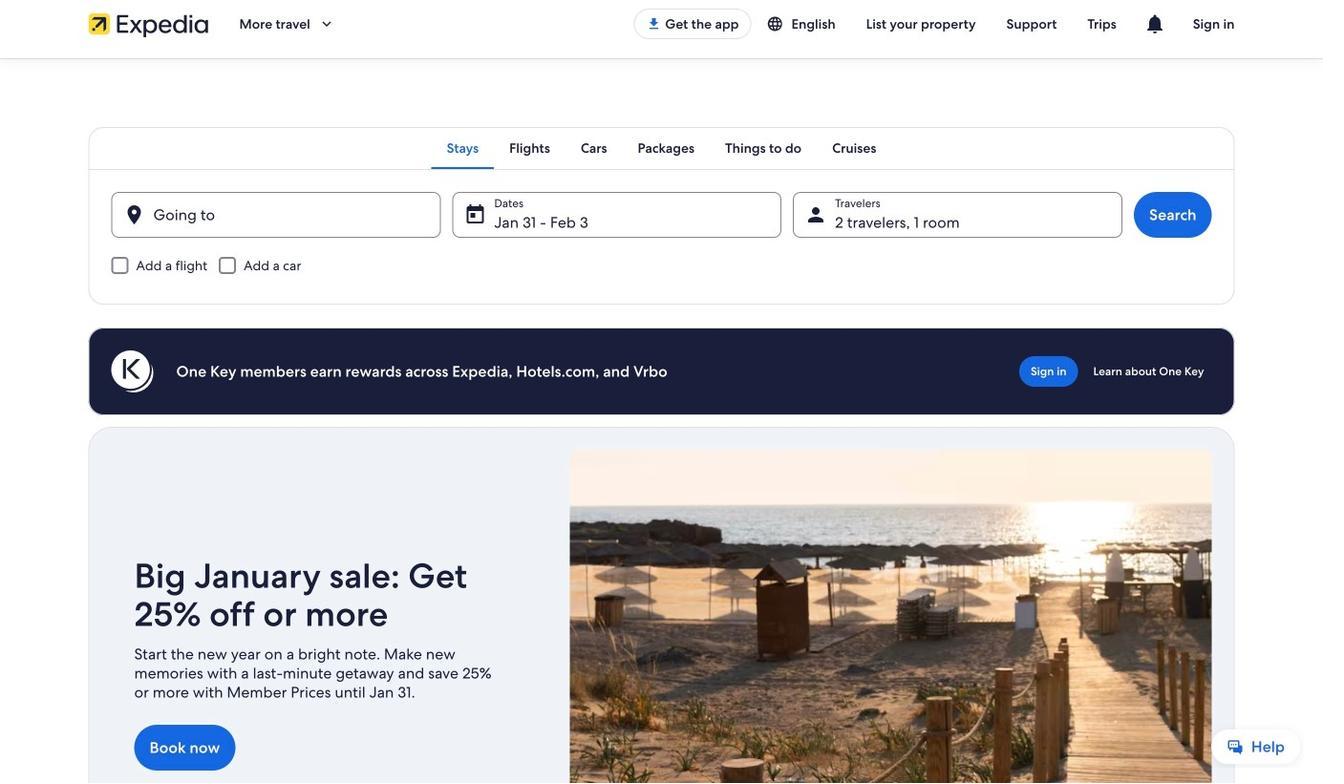 Task type: vqa. For each thing, say whether or not it's contained in the screenshot.
'tab list'
yes



Task type: describe. For each thing, give the bounding box(es) containing it.
expedia logo image
[[88, 11, 209, 37]]

small image
[[767, 15, 792, 32]]



Task type: locate. For each thing, give the bounding box(es) containing it.
download the app button image
[[646, 16, 662, 32]]

tab list
[[88, 127, 1235, 169]]

communication center icon image
[[1144, 12, 1167, 35]]

more travel image
[[318, 15, 335, 32]]

main content
[[0, 58, 1323, 784]]



